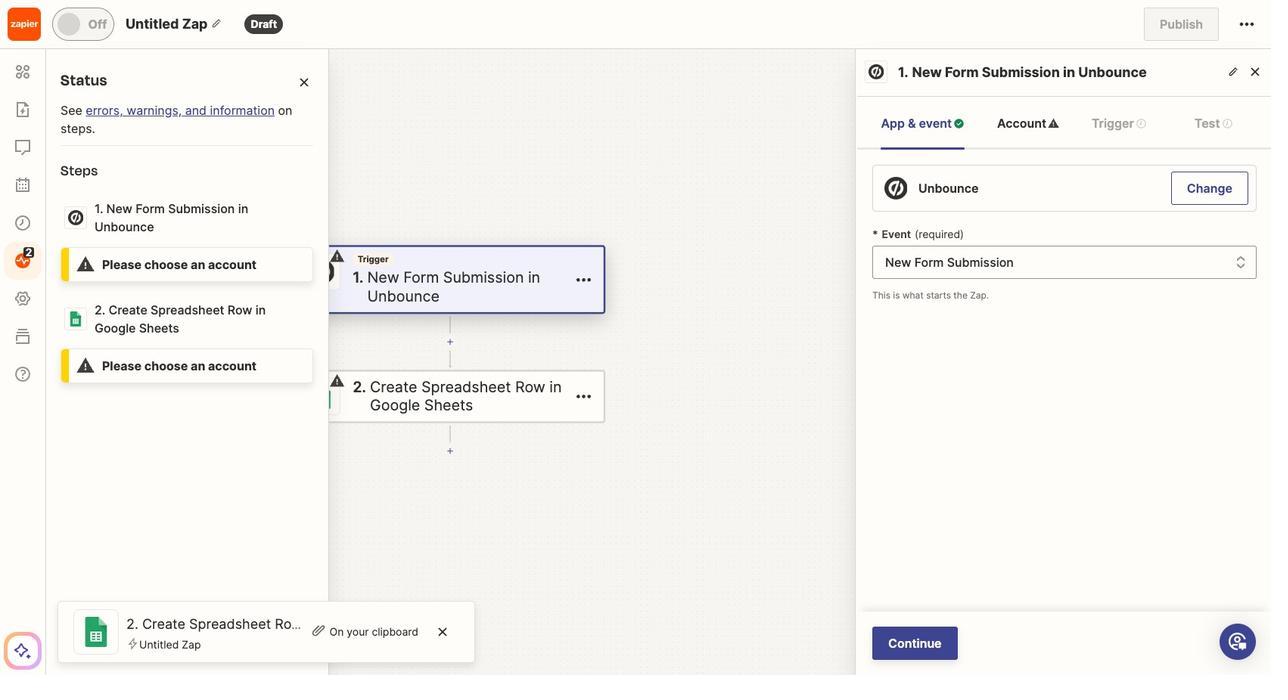 Task type: vqa. For each thing, say whether or not it's contained in the screenshot.
No Results Found Adjust Your Filters And Try Again. at the right bottom of the page
no



Task type: locate. For each thing, give the bounding box(es) containing it.
account
[[998, 116, 1047, 131]]

0 horizontal spatial the
[[111, 67, 134, 89]]

0 vertical spatial choose
[[144, 257, 188, 272]]

1 vertical spatial submission
[[168, 201, 235, 216]]

2 vertical spatial submission
[[443, 269, 524, 287]]

1 an from the top
[[191, 257, 205, 272]]

in inside create spreadsheet row in google sheets
[[256, 303, 266, 318]]

1 horizontal spatial zoom level percentage element
[[359, 638, 398, 661]]

please choose an account button
[[61, 248, 313, 282], [61, 349, 313, 384]]

untitled zap
[[126, 16, 208, 32], [139, 638, 201, 651]]

2 account from the top
[[208, 359, 257, 374]]

0 horizontal spatial google
[[95, 321, 136, 336]]

in inside 2. create spreadsheet row in google sheets
[[550, 378, 562, 396]]

1 horizontal spatial google
[[321, 617, 367, 632]]

incomplete image
[[330, 249, 345, 264], [330, 374, 345, 389]]

1 choose from the top
[[144, 257, 188, 272]]

warning element down 2 .
[[76, 357, 95, 375]]

please choose an account
[[102, 257, 257, 272], [102, 359, 257, 374]]

choose up create spreadsheet row in google sheets at top left
[[144, 257, 188, 272]]

0 vertical spatial incomplete image
[[330, 249, 345, 264]]

zap.
[[971, 290, 989, 301]]

please for google
[[102, 359, 142, 374]]

1 vertical spatial an
[[191, 359, 205, 374]]

0 horizontal spatial zoom level percentage element
[[76, 638, 115, 661]]

1 please choose an account from the top
[[102, 257, 257, 272]]

.
[[100, 201, 103, 216], [102, 303, 105, 318], [135, 617, 138, 632]]

incomplete image
[[1048, 118, 1060, 129]]

errors,
[[86, 103, 123, 118]]

0 vertical spatial incomplete element
[[1048, 118, 1060, 129]]

1 vertical spatial new form submission in unbounce
[[95, 201, 252, 235]]

in
[[1063, 64, 1076, 80], [93, 131, 103, 146], [238, 201, 248, 216], [528, 269, 541, 287], [256, 303, 266, 318], [550, 378, 562, 396], [306, 617, 318, 632]]

1 horizontal spatial fit to view image
[[427, 640, 445, 659]]

2 vertical spatial form
[[404, 269, 439, 287]]

2 horizontal spatial sheets
[[424, 397, 473, 415]]

untitled zap up basics
[[126, 16, 208, 32]]

this
[[873, 290, 891, 301]]

1.
[[899, 64, 909, 80], [353, 269, 364, 287]]

1 vertical spatial incomplete image
[[330, 374, 345, 389]]

1 account from the top
[[208, 257, 257, 272]]

0 vertical spatial your
[[187, 113, 212, 128]]

2 horizontal spatial row
[[515, 378, 546, 396]]

indeterminate element
[[1136, 118, 1147, 129], [1222, 118, 1233, 129]]

0 vertical spatial .
[[100, 201, 103, 216]]

1 vertical spatial warning element
[[76, 357, 95, 375]]

2 horizontal spatial form
[[945, 64, 979, 80]]

zap down know
[[68, 131, 90, 146]]

please down 2 .
[[102, 359, 142, 374]]

1 vertical spatial google sheets logo image
[[309, 385, 334, 409]]

0 vertical spatial untitled zap
[[126, 16, 208, 32]]

0 vertical spatial an
[[191, 257, 205, 272]]

an
[[191, 257, 205, 272], [191, 359, 205, 374]]

0 horizontal spatial new form submission in unbounce
[[95, 201, 252, 235]]

on
[[330, 626, 344, 639]]

form
[[945, 64, 979, 80], [136, 201, 165, 216], [404, 269, 439, 287]]

warning image for unbounce
[[76, 256, 95, 274]]

unbounce
[[1079, 64, 1147, 80], [919, 181, 979, 196], [95, 220, 154, 235], [367, 288, 440, 306]]

incomplete image for trigger 1. new form submission in unbounce
[[330, 249, 345, 264]]

0 horizontal spatial sheets
[[139, 321, 179, 336]]

&
[[908, 116, 916, 131]]

2 horizontal spatial google
[[370, 397, 420, 415]]

2 indeterminate element from the left
[[1222, 118, 1233, 129]]

indeterminate element inside test button
[[1222, 118, 1233, 129]]

warning image
[[76, 256, 95, 274], [76, 357, 95, 375]]

please choose an account button for unbounce
[[61, 248, 313, 282]]

1 horizontal spatial row
[[275, 617, 303, 632]]

untitled right zoom in icon
[[139, 638, 179, 651]]

indeterminate element for test
[[1222, 118, 1233, 129]]

incomplete element
[[1048, 118, 1060, 129], [330, 249, 345, 264], [330, 374, 345, 389]]

app & event
[[881, 116, 952, 131]]

please choose an account down create spreadsheet row in google sheets at top left
[[102, 359, 257, 374]]

1 vertical spatial google
[[370, 397, 420, 415]]

0 vertical spatial please
[[102, 257, 142, 272]]

1 vertical spatial sheets
[[424, 397, 473, 415]]

your
[[187, 113, 212, 128], [347, 626, 369, 639]]

0 horizontal spatial row
[[228, 303, 252, 318]]

status
[[61, 70, 108, 92]]

0 vertical spatial new
[[913, 64, 942, 80]]

0 vertical spatial submission
[[982, 64, 1060, 80]]

submission inside trigger 1. new form submission in unbounce
[[443, 269, 524, 287]]

submission
[[982, 64, 1060, 80], [168, 201, 235, 216], [443, 269, 524, 287]]

1 vertical spatial zap
[[68, 131, 90, 146]]

0 vertical spatial sheets
[[139, 321, 179, 336]]

on your clipboard
[[330, 626, 419, 639]]

zoom out image
[[338, 640, 357, 659]]

sheets inside 2. create spreadsheet row in google sheets
[[424, 397, 473, 415]]

2 vertical spatial google
[[321, 617, 367, 632]]

an down create spreadsheet row in google sheets at top left
[[191, 359, 205, 374]]

1 vertical spatial choose
[[144, 359, 188, 374]]

2 choose from the top
[[144, 359, 188, 374]]

zap up basics
[[182, 16, 208, 32]]

google sheets logo image
[[68, 312, 83, 327], [309, 385, 334, 409], [81, 618, 111, 648]]

0 vertical spatial 1.
[[899, 64, 909, 80]]

google
[[95, 321, 136, 336], [370, 397, 420, 415], [321, 617, 367, 632]]

an up create spreadsheet row in google sheets at top left
[[191, 257, 205, 272]]

spreadsheet inside 2. create spreadsheet row in google sheets
[[422, 378, 511, 396]]

2 an from the top
[[191, 359, 205, 374]]

1 vertical spatial trigger
[[358, 254, 389, 265]]

Choose an event text field
[[886, 247, 1226, 279]]

1. inside trigger 1. new form submission in unbounce
[[353, 269, 364, 287]]

account for create spreadsheet row in google sheets
[[208, 359, 257, 374]]

unbounce logo image
[[869, 64, 884, 79], [885, 177, 908, 200], [68, 210, 83, 226], [309, 260, 334, 285]]

0 vertical spatial untitled
[[126, 16, 179, 32]]

warning image up 2 .
[[76, 256, 95, 274]]

in inside trigger 1. new form submission in unbounce
[[528, 269, 541, 287]]

the
[[111, 67, 134, 89], [954, 290, 968, 301]]

1 vertical spatial untitled
[[139, 638, 179, 651]]

warning element
[[76, 256, 95, 274], [76, 357, 95, 375]]

the left the zap.
[[954, 290, 968, 301]]

trigger inside trigger 1. new form submission in unbounce
[[358, 254, 389, 265]]

google inside 2. create spreadsheet row in google sheets
[[370, 397, 420, 415]]

google sheets logo image left 2.
[[309, 385, 334, 409]]

0 vertical spatial google
[[95, 321, 136, 336]]

0 vertical spatial please choose an account button
[[61, 248, 313, 282]]

0 vertical spatial spreadsheet
[[151, 303, 224, 318]]

0 horizontal spatial indeterminate element
[[1136, 118, 1147, 129]]

0 vertical spatial the
[[111, 67, 134, 89]]

fit to view image
[[144, 640, 162, 659], [427, 640, 445, 659]]

new form submission in unbounce down video
[[95, 201, 252, 235]]

new
[[913, 64, 942, 80], [106, 201, 132, 216], [367, 269, 399, 287]]

1 zoom level percentage element from the left
[[76, 638, 115, 661]]

2 warning image from the top
[[76, 357, 95, 375]]

please choose an account up create spreadsheet row in google sheets at top left
[[102, 257, 257, 272]]

0 vertical spatial please choose an account
[[102, 257, 257, 272]]

untitled zap right zoom in icon
[[139, 638, 201, 651]]

1 vertical spatial create
[[370, 378, 417, 396]]

untitled
[[126, 16, 179, 32], [139, 638, 179, 651]]

change button
[[1172, 172, 1249, 205]]

zoom level percentage element right zoom out image
[[76, 638, 115, 661]]

incomplete image for 2. create spreadsheet row in google sheets
[[330, 374, 345, 389]]

fit to view image right zoom in icon
[[144, 640, 162, 659]]

2 . create spreadsheet row in google sheets
[[126, 617, 416, 632]]

zoom level percentage element
[[76, 638, 115, 661], [359, 638, 398, 661]]

trigger for trigger 1. new form submission in unbounce
[[358, 254, 389, 265]]

0 vertical spatial google sheets logo image
[[68, 312, 83, 327]]

choose for unbounce
[[144, 257, 188, 272]]

event
[[919, 116, 952, 131]]

1 vertical spatial form
[[136, 201, 165, 216]]

1 vertical spatial please choose an account
[[102, 359, 257, 374]]

zoom out image
[[55, 640, 73, 659]]

1 indeterminate element from the left
[[1136, 118, 1147, 129]]

on steps.
[[61, 103, 293, 136]]

indeterminate image
[[1136, 118, 1147, 129]]

account up create spreadsheet row in google sheets at top left
[[208, 257, 257, 272]]

zoom level percentage element containing 82
[[76, 638, 115, 661]]

in inside learn the basics get everything you need to know about building your first zap in just 2 minutes.
[[93, 131, 103, 146]]

1 vertical spatial please choose an account button
[[61, 349, 313, 384]]

please choose an account for google
[[102, 359, 257, 374]]

2 horizontal spatial new
[[913, 64, 942, 80]]

2 please from the top
[[102, 359, 142, 374]]

1 horizontal spatial 1.
[[899, 64, 909, 80]]

an for row
[[191, 359, 205, 374]]

warning image down 2 .
[[76, 357, 95, 375]]

create
[[109, 303, 147, 318], [370, 378, 417, 396], [142, 617, 185, 632]]

0 horizontal spatial 1.
[[353, 269, 364, 287]]

the up everything
[[111, 67, 134, 89]]

incomplete element for 2. create spreadsheet row in google sheets
[[330, 374, 345, 389]]

choose
[[144, 257, 188, 272], [144, 359, 188, 374]]

sheets
[[139, 321, 179, 336], [424, 397, 473, 415], [371, 617, 416, 632]]

spreadsheet
[[151, 303, 224, 318], [422, 378, 511, 396], [189, 617, 271, 632]]

google sheets logo image left zoom in icon
[[81, 618, 111, 648]]

0 vertical spatial row
[[228, 303, 252, 318]]

new form submission in unbounce up account link
[[913, 64, 1147, 80]]

minutes.
[[141, 131, 190, 146]]

app & event link
[[881, 97, 965, 150]]

please choose an account button up create spreadsheet row in google sheets at top left
[[61, 248, 313, 282]]

errors, warnings, and information link
[[86, 103, 275, 118]]

your up zoom out icon
[[347, 626, 369, 639]]

complete image
[[954, 118, 965, 129]]

0 vertical spatial create
[[109, 303, 147, 318]]

2 please choose an account button from the top
[[61, 349, 313, 384]]

1 horizontal spatial submission
[[443, 269, 524, 287]]

fit to view image right zoom in image
[[427, 640, 445, 659]]

*
[[873, 228, 878, 241]]

0 vertical spatial trigger
[[1092, 116, 1135, 131]]

None field
[[873, 246, 1257, 279]]

warning element for google
[[76, 357, 95, 375]]

trigger for trigger
[[1092, 116, 1135, 131]]

1 horizontal spatial the
[[954, 290, 968, 301]]

zap right zoom in icon
[[182, 638, 201, 651]]

first
[[216, 113, 238, 128]]

82 %
[[84, 643, 106, 655]]

google sheets logo image left 2 .
[[68, 312, 83, 327]]

untitled right off
[[126, 16, 179, 32]]

create inside 2. create spreadsheet row in google sheets
[[370, 378, 417, 396]]

trigger inside button
[[1092, 116, 1135, 131]]

create spreadsheet row in google sheets
[[95, 303, 269, 336]]

everything
[[92, 95, 153, 110]]

0 horizontal spatial form
[[136, 201, 165, 216]]

1 please from the top
[[102, 257, 142, 272]]

2 vertical spatial incomplete element
[[330, 374, 345, 389]]

warning element up 2 .
[[76, 256, 95, 274]]

1 please choose an account button from the top
[[61, 248, 313, 282]]

1 vertical spatial your
[[347, 626, 369, 639]]

video
[[134, 159, 167, 174]]

0 horizontal spatial new
[[106, 201, 132, 216]]

2 incomplete image from the top
[[330, 374, 345, 389]]

learn
[[68, 67, 107, 89]]

basics
[[137, 67, 184, 89]]

1 horizontal spatial trigger
[[1092, 116, 1135, 131]]

2 vertical spatial new
[[367, 269, 399, 287]]

2 inside editor sidebar element
[[25, 246, 32, 259]]

2 warning element from the top
[[76, 357, 95, 375]]

0 horizontal spatial your
[[187, 113, 212, 128]]

0 horizontal spatial trigger
[[358, 254, 389, 265]]

1 warning image from the top
[[76, 256, 95, 274]]

0 vertical spatial warning image
[[76, 256, 95, 274]]

indeterminate element inside trigger button
[[1136, 118, 1147, 129]]

1 horizontal spatial form
[[404, 269, 439, 287]]

zap
[[182, 16, 208, 32], [68, 131, 90, 146], [182, 638, 201, 651]]

2
[[131, 131, 138, 146], [25, 246, 32, 259], [95, 303, 102, 318], [126, 617, 135, 632]]

1
[[95, 201, 100, 216]]

1 vertical spatial incomplete element
[[330, 249, 345, 264]]

0 vertical spatial account
[[208, 257, 257, 272]]

indeterminate element left test
[[1136, 118, 1147, 129]]

please
[[102, 257, 142, 272], [102, 359, 142, 374]]

trigger
[[1092, 116, 1135, 131], [358, 254, 389, 265]]

1 vertical spatial spreadsheet
[[422, 378, 511, 396]]

complete element
[[954, 118, 965, 129]]

off
[[88, 17, 107, 32]]

please up 2 .
[[102, 257, 142, 272]]

1 incomplete image from the top
[[330, 249, 345, 264]]

choose down create spreadsheet row in google sheets at top left
[[144, 359, 188, 374]]

2 vertical spatial sheets
[[371, 617, 416, 632]]

1 vertical spatial account
[[208, 359, 257, 374]]

1 horizontal spatial indeterminate element
[[1222, 118, 1233, 129]]

1 vertical spatial please
[[102, 359, 142, 374]]

1 vertical spatial warning image
[[76, 357, 95, 375]]

row
[[228, 303, 252, 318], [515, 378, 546, 396], [275, 617, 303, 632]]

2 horizontal spatial submission
[[982, 64, 1060, 80]]

%
[[98, 643, 106, 655]]

1 vertical spatial .
[[102, 303, 105, 318]]

1 vertical spatial the
[[954, 290, 968, 301]]

2 vertical spatial .
[[135, 617, 138, 632]]

is
[[893, 290, 900, 301]]

open intercom messenger image
[[1229, 634, 1247, 652]]

1 vertical spatial row
[[515, 378, 546, 396]]

zoom level percentage element left zoom in image
[[359, 638, 398, 661]]

0 vertical spatial new form submission in unbounce
[[913, 64, 1147, 80]]

1 warning element from the top
[[76, 256, 95, 274]]

indeterminate element right test
[[1222, 118, 1233, 129]]

1 horizontal spatial new
[[367, 269, 399, 287]]

2 please choose an account from the top
[[102, 359, 257, 374]]

account down create spreadsheet row in google sheets at top left
[[208, 359, 257, 374]]

trigger button
[[1077, 97, 1163, 150]]

your down need
[[187, 113, 212, 128]]

continue
[[889, 637, 942, 652]]

and
[[185, 103, 207, 118]]

new form submission in unbounce
[[913, 64, 1147, 80], [95, 201, 252, 235]]

publish
[[1160, 17, 1203, 32]]

sheets inside create spreadsheet row in google sheets
[[139, 321, 179, 336]]

please choose an account button down create spreadsheet row in google sheets at top left
[[61, 349, 313, 384]]

0 vertical spatial form
[[945, 64, 979, 80]]

1 vertical spatial 1.
[[353, 269, 364, 287]]

account
[[208, 257, 257, 272], [208, 359, 257, 374]]



Task type: describe. For each thing, give the bounding box(es) containing it.
1 vertical spatial untitled zap
[[139, 638, 201, 651]]

2 vertical spatial create
[[142, 617, 185, 632]]

zap inside learn the basics get everything you need to know about building your first zap in just 2 minutes.
[[68, 131, 90, 146]]

0 vertical spatial zap
[[182, 16, 208, 32]]

what
[[903, 290, 924, 301]]

trigger 1. new form submission in unbounce
[[353, 254, 541, 306]]

2 for 2 .
[[95, 303, 102, 318]]

indeterminate image
[[1222, 118, 1233, 129]]

watch
[[94, 159, 131, 174]]

the inside learn the basics get everything you need to know about building your first zap in just 2 minutes.
[[111, 67, 134, 89]]

row inside 2. create spreadsheet row in google sheets
[[515, 378, 546, 396]]

0 horizontal spatial submission
[[168, 201, 235, 216]]

publish button
[[1144, 8, 1219, 41]]

please choose an account for unbounce
[[102, 257, 257, 272]]

just
[[107, 131, 127, 146]]

2 inside learn the basics get everything you need to know about building your first zap in just 2 minutes.
[[131, 131, 138, 146]]

this is what starts the zap.
[[873, 290, 989, 301]]

1 horizontal spatial new form submission in unbounce
[[913, 64, 1147, 80]]

continue button
[[873, 627, 958, 661]]

steps.
[[61, 121, 95, 136]]

unbounce inside trigger 1. new form submission in unbounce
[[367, 288, 440, 306]]

information
[[210, 103, 275, 118]]

learn the basics get everything you need to know about building your first zap in just 2 minutes.
[[68, 67, 238, 146]]

1 horizontal spatial sheets
[[371, 617, 416, 632]]

editor sidebar element
[[4, 49, 42, 671]]

warnings,
[[126, 103, 182, 118]]

2 vertical spatial spreadsheet
[[189, 617, 271, 632]]

form inside trigger 1. new form submission in unbounce
[[404, 269, 439, 287]]

1 vertical spatial new
[[106, 201, 132, 216]]

see
[[61, 103, 82, 118]]

2.
[[353, 378, 366, 396]]

. for 2 . create spreadsheet row in google sheets
[[135, 617, 138, 632]]

indeterminate element for trigger
[[1136, 118, 1147, 129]]

account for new form submission in unbounce
[[208, 257, 257, 272]]

2 vertical spatial row
[[275, 617, 303, 632]]

choose for google
[[144, 359, 188, 374]]

spreadsheet inside create spreadsheet row in google sheets
[[151, 303, 224, 318]]

your inside learn the basics get everything you need to know about building your first zap in just 2 minutes.
[[187, 113, 212, 128]]

2 vertical spatial google sheets logo image
[[81, 618, 111, 648]]

starts
[[927, 290, 951, 301]]

test
[[1195, 116, 1221, 131]]

watch video button
[[68, 155, 173, 178]]

zoom in image
[[117, 640, 135, 659]]

export to image image
[[170, 640, 188, 659]]

create inside create spreadsheet row in google sheets
[[109, 303, 147, 318]]

need
[[180, 95, 209, 110]]

warning element for unbounce
[[76, 256, 95, 274]]

app
[[881, 116, 905, 131]]

draft
[[251, 17, 277, 30]]

1 horizontal spatial your
[[347, 626, 369, 639]]

please choose an account button for google
[[61, 349, 313, 384]]

2. create spreadsheet row in google sheets
[[353, 378, 562, 415]]

google inside create spreadsheet row in google sheets
[[95, 321, 136, 336]]

building
[[138, 113, 184, 128]]

account link
[[998, 97, 1060, 150]]

to
[[213, 95, 224, 110]]

incomplete element inside account link
[[1048, 118, 1060, 129]]

zoom in image
[[400, 640, 419, 659]]

new inside trigger 1. new form submission in unbounce
[[367, 269, 399, 287]]

about
[[102, 113, 135, 128]]

2 zoom level percentage element from the left
[[359, 638, 398, 661]]

* event
[[873, 228, 911, 241]]

1 .
[[95, 201, 106, 216]]

watch video
[[94, 159, 167, 174]]

event
[[882, 228, 911, 241]]

clipboard
[[372, 626, 419, 639]]

get
[[68, 95, 89, 110]]

change
[[1187, 181, 1233, 196]]

see errors, warnings, and information
[[61, 103, 275, 118]]

know
[[68, 113, 99, 128]]

on
[[278, 103, 293, 118]]

an for submission
[[191, 257, 205, 272]]

required
[[919, 228, 961, 241]]

82
[[84, 643, 98, 655]]

2 vertical spatial zap
[[182, 638, 201, 651]]

. for 1 .
[[100, 201, 103, 216]]

2 .
[[95, 303, 109, 318]]

you
[[156, 95, 177, 110]]

warning image for google
[[76, 357, 95, 375]]

incomplete element for trigger 1. new form submission in unbounce
[[330, 249, 345, 264]]

2 fit to view image from the left
[[427, 640, 445, 659]]

please for unbounce
[[102, 257, 142, 272]]

2 for 2 . create spreadsheet row in google sheets
[[126, 617, 135, 632]]

2 for 2
[[25, 246, 32, 259]]

test button
[[1180, 97, 1249, 150]]

1 fit to view image from the left
[[144, 640, 162, 659]]

steps
[[61, 161, 98, 181]]

hide image
[[434, 624, 452, 642]]

. for 2 .
[[102, 303, 105, 318]]

row inside create spreadsheet row in google sheets
[[228, 303, 252, 318]]



